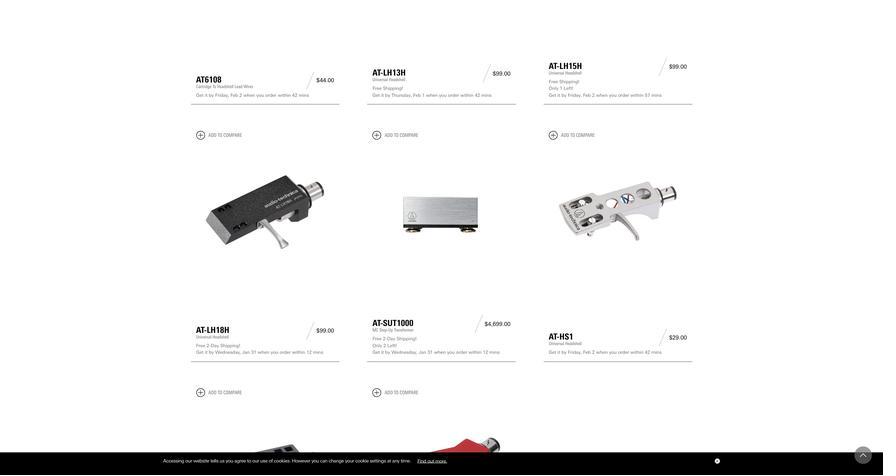 Task type: locate. For each thing, give the bounding box(es) containing it.
2 31 from the left
[[428, 350, 433, 355]]

day
[[387, 336, 396, 341], [211, 343, 219, 348]]

1 horizontal spatial $99.00
[[493, 70, 511, 77]]

within
[[278, 93, 291, 98], [461, 93, 474, 98], [631, 93, 644, 98], [292, 350, 305, 355], [469, 350, 482, 355], [631, 350, 644, 355]]

out
[[428, 458, 434, 464]]

when inside free 2 -day shipping! get it by wednesday, jan 31 when you order within 12 mins
[[258, 350, 270, 355]]

1 vertical spatial only
[[373, 343, 382, 348]]

can
[[320, 458, 328, 464]]

within inside free shipping! get it by thursday, feb 1 when you order within 42 mins
[[461, 93, 474, 98]]

-
[[386, 336, 387, 341], [209, 343, 211, 348]]

1 horizontal spatial day
[[387, 336, 396, 341]]

by inside free 2 -day shipping! only 2 left! get it by wednesday, jan 31 when you order within 12 mins
[[385, 350, 390, 355]]

1 horizontal spatial 12
[[483, 350, 488, 355]]

add
[[208, 132, 217, 138], [385, 132, 393, 138], [561, 132, 570, 138], [208, 390, 217, 396], [385, 390, 393, 396]]

wednesday, down transformer at the left of page
[[392, 350, 418, 355]]

add to compare for hs1
[[561, 132, 595, 138]]

2 wednesday, from the left
[[392, 350, 418, 355]]

at lh18h image
[[196, 145, 334, 283]]

- for by
[[209, 343, 211, 348]]

by left thursday,
[[385, 93, 390, 98]]

accessing
[[163, 458, 184, 464]]

get inside free shipping! get it by thursday, feb 1 when you order within 42 mins
[[373, 93, 380, 98]]

it inside free 2 -day shipping! get it by wednesday, jan 31 when you order within 12 mins
[[205, 350, 208, 355]]

at6108 cartridge to headshell lead wires
[[196, 74, 253, 89]]

divider line image for at-lh13h
[[481, 65, 493, 82]]

free inside free 2 -day shipping! only 2 left! get it by wednesday, jan 31 when you order within 12 mins
[[373, 336, 382, 341]]

0 vertical spatial only
[[549, 86, 559, 91]]

0 horizontal spatial 1
[[422, 93, 425, 98]]

2 jan from the left
[[419, 350, 426, 355]]

it down at-lh15h universal headshell
[[558, 93, 561, 98]]

2 12 from the left
[[483, 350, 488, 355]]

headshell inside at-lh15h universal headshell
[[566, 70, 582, 75]]

get
[[196, 93, 204, 98], [373, 93, 380, 98], [549, 93, 557, 98], [196, 350, 204, 355], [373, 350, 380, 355], [549, 350, 557, 355]]

get down mc on the bottom left
[[373, 350, 380, 355]]

2 inside free 2 -day shipping! get it by wednesday, jan 31 when you order within 12 mins
[[207, 343, 209, 348]]

42
[[292, 93, 298, 98], [475, 93, 480, 98], [645, 350, 651, 355]]

order
[[266, 93, 277, 98], [448, 93, 459, 98], [618, 93, 630, 98], [280, 350, 291, 355], [456, 350, 467, 355], [618, 350, 630, 355]]

universal inside at-hs1 universal headshell
[[549, 341, 565, 346]]

shipping! up thursday,
[[383, 86, 403, 91]]

your
[[345, 458, 354, 464]]

mc
[[373, 328, 379, 333]]

it left thursday,
[[381, 93, 384, 98]]

day for by
[[211, 343, 219, 348]]

jan inside free 2 -day shipping! get it by wednesday, jan 31 when you order within 12 mins
[[242, 350, 250, 355]]

wednesday, inside free 2 -day shipping! only 2 left! get it by wednesday, jan 31 when you order within 12 mins
[[392, 350, 418, 355]]

to
[[218, 132, 222, 138], [394, 132, 399, 138], [571, 132, 575, 138], [218, 390, 222, 396], [394, 390, 399, 396], [247, 458, 251, 464]]

1 horizontal spatial 31
[[428, 350, 433, 355]]

mins inside free shipping! get it by thursday, feb 1 when you order within 42 mins
[[482, 93, 492, 98]]

1 horizontal spatial -
[[386, 336, 387, 341]]

get down at-lh18h universal headshell
[[196, 350, 204, 355]]

0 horizontal spatial our
[[185, 458, 192, 464]]

headshell inside at6108 cartridge to headshell lead wires
[[217, 84, 234, 89]]

1 31 from the left
[[251, 350, 257, 355]]

1 down at-lh15h universal headshell
[[560, 86, 563, 91]]

get down at-lh15h universal headshell
[[549, 93, 557, 98]]

universal for lh13h
[[373, 77, 388, 82]]

divider line image for at-lh15h
[[657, 58, 670, 75]]

1 horizontal spatial get it by friday, feb 2 when you order within 42 mins
[[549, 350, 662, 355]]

1 12 from the left
[[307, 350, 312, 355]]

within inside free 2 -day shipping! get it by wednesday, jan 31 when you order within 12 mins
[[292, 350, 305, 355]]

at- inside at-hs1 universal headshell
[[549, 332, 560, 342]]

1 vertical spatial day
[[211, 343, 219, 348]]

free down at-lh15h universal headshell
[[549, 79, 558, 84]]

31 inside free 2 -day shipping! only 2 left! get it by wednesday, jan 31 when you order within 12 mins
[[428, 350, 433, 355]]

by inside free shipping! get it by thursday, feb 1 when you order within 42 mins
[[385, 93, 390, 98]]

universal inside at-lh15h universal headshell
[[549, 70, 565, 75]]

you inside free shipping! only 1 left! get it by friday, feb 2 when you order within 57 mins
[[609, 93, 617, 98]]

1 jan from the left
[[242, 350, 250, 355]]

divider line image
[[657, 58, 670, 75], [481, 65, 493, 82], [304, 72, 317, 89], [473, 315, 485, 333], [304, 322, 317, 340], [657, 329, 670, 346]]

at-
[[549, 61, 560, 71], [373, 68, 383, 78], [373, 318, 383, 328], [196, 325, 207, 335], [549, 332, 560, 342]]

free down mc on the bottom left
[[373, 336, 382, 341]]

jan inside free 2 -day shipping! only 2 left! get it by wednesday, jan 31 when you order within 12 mins
[[419, 350, 426, 355]]

$99.00
[[670, 63, 687, 70], [493, 70, 511, 77], [317, 328, 334, 334]]

wednesday, down lh18h
[[215, 350, 241, 355]]

at- inside the at-lh13h universal headshell
[[373, 68, 383, 78]]

at- inside at-lh18h universal headshell
[[196, 325, 207, 335]]

0 horizontal spatial -
[[209, 343, 211, 348]]

0 vertical spatial day
[[387, 336, 396, 341]]

by down at-lh15h universal headshell
[[562, 93, 567, 98]]

1 horizontal spatial left!
[[564, 86, 574, 91]]

12
[[307, 350, 312, 355], [483, 350, 488, 355]]

it down at-lh18h universal headshell
[[205, 350, 208, 355]]

at-hs1 universal headshell
[[549, 332, 582, 346]]

free shipping! get it by thursday, feb 1 when you order within 42 mins
[[373, 86, 492, 98]]

universal inside the at-lh13h universal headshell
[[373, 77, 388, 82]]

1 inside free shipping! only 1 left! get it by friday, feb 2 when you order within 57 mins
[[560, 86, 563, 91]]

1 vertical spatial -
[[209, 343, 211, 348]]

0 vertical spatial 1
[[560, 86, 563, 91]]

at- inside at-sut1000 mc step-up transformer
[[373, 318, 383, 328]]

get down 'cartridge'
[[196, 93, 204, 98]]

left! inside free 2 -day shipping! only 2 left! get it by wednesday, jan 31 when you order within 12 mins
[[388, 343, 397, 348]]

at6108
[[196, 74, 222, 85]]

cross image
[[716, 460, 719, 463]]

31
[[251, 350, 257, 355], [428, 350, 433, 355]]

- inside free 2 -day shipping! only 2 left! get it by wednesday, jan 31 when you order within 12 mins
[[386, 336, 387, 341]]

1
[[560, 86, 563, 91], [422, 93, 425, 98]]

compare
[[223, 132, 242, 138], [400, 132, 419, 138], [576, 132, 595, 138], [223, 390, 242, 396], [400, 390, 419, 396]]

0 horizontal spatial $99.00
[[317, 328, 334, 334]]

our left 'website'
[[185, 458, 192, 464]]

add to compare button for lh18h
[[196, 131, 242, 140]]

headshell inside the at-lh13h universal headshell
[[389, 77, 406, 82]]

free 2 -day shipping! only 2 left! get it by wednesday, jan 31 when you order within 12 mins
[[373, 336, 500, 355]]

within inside free shipping! only 1 left! get it by friday, feb 2 when you order within 57 mins
[[631, 93, 644, 98]]

0 horizontal spatial 31
[[251, 350, 257, 355]]

to for at sut1000 image
[[394, 132, 399, 138]]

0 horizontal spatial only
[[373, 343, 382, 348]]

universal inside at-lh18h universal headshell
[[196, 334, 212, 340]]

day down at-lh18h universal headshell
[[211, 343, 219, 348]]

arrow up image
[[861, 452, 867, 458]]

day down "up"
[[387, 336, 396, 341]]

0 horizontal spatial 12
[[307, 350, 312, 355]]

day inside free 2 -day shipping! only 2 left! get it by wednesday, jan 31 when you order within 12 mins
[[387, 336, 396, 341]]

it down step-
[[381, 350, 384, 355]]

wednesday, inside free 2 -day shipping! get it by wednesday, jan 31 when you order within 12 mins
[[215, 350, 241, 355]]

universal for lh18h
[[196, 334, 212, 340]]

friday, inside free shipping! only 1 left! get it by friday, feb 2 when you order within 57 mins
[[568, 93, 582, 98]]

at-lh15h universal headshell
[[549, 61, 582, 75]]

add to compare
[[208, 132, 242, 138], [385, 132, 419, 138], [561, 132, 595, 138], [208, 390, 242, 396], [385, 390, 419, 396]]

1 horizontal spatial jan
[[419, 350, 426, 355]]

mins
[[299, 93, 309, 98], [482, 93, 492, 98], [652, 93, 662, 98], [313, 350, 323, 355], [490, 350, 500, 355], [652, 350, 662, 355]]

shipping! down transformer at the left of page
[[397, 336, 417, 341]]

friday, down to
[[215, 93, 229, 98]]

add for lh18h
[[208, 132, 217, 138]]

time.
[[401, 458, 411, 464]]

by down to
[[209, 93, 214, 98]]

lead
[[235, 84, 243, 89]]

order inside free shipping! only 1 left! get it by friday, feb 2 when you order within 57 mins
[[618, 93, 630, 98]]

1 vertical spatial left!
[[388, 343, 397, 348]]

more.
[[436, 458, 448, 464]]

friday, down at-lh15h universal headshell
[[568, 93, 582, 98]]

1 horizontal spatial wednesday,
[[392, 350, 418, 355]]

wednesday,
[[215, 350, 241, 355], [392, 350, 418, 355]]

feb inside free shipping! get it by thursday, feb 1 when you order within 42 mins
[[413, 93, 421, 98]]

0 horizontal spatial day
[[211, 343, 219, 348]]

0 horizontal spatial wednesday,
[[215, 350, 241, 355]]

get inside free 2 -day shipping! get it by wednesday, jan 31 when you order within 12 mins
[[196, 350, 204, 355]]

0 horizontal spatial left!
[[388, 343, 397, 348]]

by down "up"
[[385, 350, 390, 355]]

compare for hs1
[[576, 132, 595, 138]]

1 horizontal spatial 42
[[475, 93, 480, 98]]

feb
[[231, 93, 238, 98], [413, 93, 421, 98], [583, 93, 591, 98], [583, 350, 591, 355]]

at-lh13h universal headshell
[[373, 68, 406, 82]]

it inside free shipping! only 1 left! get it by friday, feb 2 when you order within 57 mins
[[558, 93, 561, 98]]

mins inside free 2 -day shipping! only 2 left! get it by wednesday, jan 31 when you order within 12 mins
[[490, 350, 500, 355]]

0 horizontal spatial jan
[[242, 350, 250, 355]]

our left the use
[[252, 458, 259, 464]]

find
[[418, 458, 426, 464]]

1 horizontal spatial 1
[[560, 86, 563, 91]]

1 horizontal spatial our
[[252, 458, 259, 464]]

it
[[205, 93, 208, 98], [381, 93, 384, 98], [558, 93, 561, 98], [205, 350, 208, 355], [381, 350, 384, 355], [558, 350, 561, 355]]

only
[[549, 86, 559, 91], [373, 343, 382, 348]]

$99.00 for at-lh15h
[[670, 63, 687, 70]]

by down at-lh18h universal headshell
[[209, 350, 214, 355]]

headshell
[[566, 70, 582, 75], [389, 77, 406, 82], [217, 84, 234, 89], [213, 334, 229, 340], [566, 341, 582, 346]]

1 wednesday, from the left
[[215, 350, 241, 355]]

- down step-
[[386, 336, 387, 341]]

- down at-lh18h universal headshell
[[209, 343, 211, 348]]

you
[[257, 93, 264, 98], [439, 93, 447, 98], [609, 93, 617, 98], [271, 350, 279, 355], [447, 350, 455, 355], [609, 350, 617, 355], [226, 458, 233, 464], [312, 458, 319, 464]]

2
[[240, 93, 242, 98], [592, 93, 595, 98], [383, 336, 386, 341], [207, 343, 209, 348], [384, 343, 386, 348], [592, 350, 595, 355]]

left! down at-lh15h universal headshell
[[564, 86, 574, 91]]

lh13h
[[383, 68, 406, 78]]

only down mc on the bottom left
[[373, 343, 382, 348]]

free
[[549, 79, 558, 84], [373, 86, 382, 91], [373, 336, 382, 341], [196, 343, 205, 348]]

left! down "up"
[[388, 343, 397, 348]]

when inside free shipping! only 1 left! get it by friday, feb 2 when you order within 57 mins
[[596, 93, 608, 98]]

free inside free 2 -day shipping! get it by wednesday, jan 31 when you order within 12 mins
[[196, 343, 205, 348]]

cartridge
[[196, 84, 212, 89]]

by inside free 2 -day shipping! get it by wednesday, jan 31 when you order within 12 mins
[[209, 350, 214, 355]]

add to compare for sut1000
[[385, 132, 419, 138]]

shipping! down at-lh15h universal headshell
[[560, 79, 580, 84]]

headshell inside at-lh18h universal headshell
[[213, 334, 229, 340]]

headshell for at-hs1
[[566, 341, 582, 346]]

by
[[209, 93, 214, 98], [385, 93, 390, 98], [562, 93, 567, 98], [209, 350, 214, 355], [385, 350, 390, 355], [562, 350, 567, 355]]

free inside free shipping! get it by thursday, feb 1 when you order within 42 mins
[[373, 86, 382, 91]]

when
[[244, 93, 255, 98], [426, 93, 438, 98], [596, 93, 608, 98], [258, 350, 270, 355], [434, 350, 446, 355], [596, 350, 608, 355]]

2 horizontal spatial 42
[[645, 350, 651, 355]]

left!
[[564, 86, 574, 91], [388, 343, 397, 348]]

agree
[[235, 458, 246, 464]]

0 vertical spatial -
[[386, 336, 387, 341]]

universal for lh15h
[[549, 70, 565, 75]]

1 right thursday,
[[422, 93, 425, 98]]

at- for lh13h
[[373, 68, 383, 78]]

day inside free 2 -day shipping! get it by wednesday, jan 31 when you order within 12 mins
[[211, 343, 219, 348]]

free shipping! only 1 left! get it by friday, feb 2 when you order within 57 mins
[[549, 79, 662, 98]]

compare for sut1000
[[400, 132, 419, 138]]

universal
[[549, 70, 565, 75], [373, 77, 388, 82], [196, 334, 212, 340], [549, 341, 565, 346]]

0 vertical spatial left!
[[564, 86, 574, 91]]

get down the at-lh13h universal headshell
[[373, 93, 380, 98]]

friday,
[[215, 93, 229, 98], [568, 93, 582, 98], [568, 350, 582, 355]]

by down at-hs1 universal headshell
[[562, 350, 567, 355]]

free inside free shipping! only 1 left! get it by friday, feb 2 when you order within 57 mins
[[549, 79, 558, 84]]

free down at-lh18h universal headshell
[[196, 343, 205, 348]]

1 vertical spatial 1
[[422, 93, 425, 98]]

our
[[185, 458, 192, 464], [252, 458, 259, 464]]

compare for lh18h
[[223, 132, 242, 138]]

- inside free 2 -day shipping! get it by wednesday, jan 31 when you order within 12 mins
[[209, 343, 211, 348]]

shipping!
[[560, 79, 580, 84], [383, 86, 403, 91], [397, 336, 417, 341], [220, 343, 240, 348]]

at- inside at-lh15h universal headshell
[[549, 61, 560, 71]]

1 inside free shipping! get it by thursday, feb 1 when you order within 42 mins
[[422, 93, 425, 98]]

headshell inside at-hs1 universal headshell
[[566, 341, 582, 346]]

0 vertical spatial get it by friday, feb 2 when you order within 42 mins
[[196, 93, 309, 98]]

free for free shipping! get it by thursday, feb 1 when you order within 42 mins
[[373, 86, 382, 91]]

only down at-lh15h universal headshell
[[549, 86, 559, 91]]

at hs1 image
[[549, 145, 687, 283]]

jan
[[242, 350, 250, 355], [419, 350, 426, 355]]

add to compare button
[[196, 131, 242, 140], [373, 131, 419, 140], [549, 131, 595, 140], [196, 388, 242, 397], [373, 388, 419, 397]]

thursday,
[[392, 93, 412, 98]]

to
[[213, 84, 216, 89]]

get it by friday, feb 2 when you order within 42 mins
[[196, 93, 309, 98], [549, 350, 662, 355]]

shipping! down lh18h
[[220, 343, 240, 348]]

57
[[645, 93, 651, 98]]

1 horizontal spatial only
[[549, 86, 559, 91]]

2 horizontal spatial $99.00
[[670, 63, 687, 70]]

free down the at-lh13h universal headshell
[[373, 86, 382, 91]]



Task type: vqa. For each thing, say whether or not it's contained in the screenshot.
Free 2 -Day Shipping! Get it by Wednesday, Jan 31 when you order within 9 mins
no



Task type: describe. For each thing, give the bounding box(es) containing it.
add to compare button for sut1000
[[373, 131, 419, 140]]

by inside free shipping! only 1 left! get it by friday, feb 2 when you order within 57 mins
[[562, 93, 567, 98]]

accessing our website tells us you agree to our use of cookies. however you can change your cookie settings at any time.
[[163, 458, 412, 464]]

to for at lh18h image
[[218, 132, 222, 138]]

0 horizontal spatial 42
[[292, 93, 298, 98]]

2 our from the left
[[252, 458, 259, 464]]

feb inside free shipping! only 1 left! get it by friday, feb 2 when you order within 57 mins
[[583, 93, 591, 98]]

headshell for at-lh15h
[[566, 70, 582, 75]]

31 inside free 2 -day shipping! get it by wednesday, jan 31 when you order within 12 mins
[[251, 350, 257, 355]]

lh15h
[[560, 61, 582, 71]]

to for the at hs1 image
[[571, 132, 575, 138]]

at- for lh18h
[[196, 325, 207, 335]]

divider line image for at-lh18h
[[304, 322, 317, 340]]

left! inside free shipping! only 1 left! get it by friday, feb 2 when you order within 57 mins
[[564, 86, 574, 91]]

1 our from the left
[[185, 458, 192, 464]]

$29.00
[[670, 334, 687, 341]]

up
[[388, 328, 393, 333]]

transformer
[[394, 328, 414, 333]]

divider line image for at6108
[[304, 72, 317, 89]]

12 inside free 2 -day shipping! get it by wednesday, jan 31 when you order within 12 mins
[[307, 350, 312, 355]]

universal for hs1
[[549, 341, 565, 346]]

you inside free shipping! get it by thursday, feb 1 when you order within 42 mins
[[439, 93, 447, 98]]

friday, down at-hs1 universal headshell
[[568, 350, 582, 355]]

it inside free 2 -day shipping! only 2 left! get it by wednesday, jan 31 when you order within 12 mins
[[381, 350, 384, 355]]

at hs3 image
[[373, 403, 511, 475]]

$4,699.00
[[485, 321, 511, 327]]

cookies.
[[274, 458, 291, 464]]

add to compare button for hs1
[[549, 131, 595, 140]]

wires
[[244, 84, 253, 89]]

42 inside free shipping! get it by thursday, feb 1 when you order within 42 mins
[[475, 93, 480, 98]]

get inside free 2 -day shipping! only 2 left! get it by wednesday, jan 31 when you order within 12 mins
[[373, 350, 380, 355]]

order inside free 2 -day shipping! only 2 left! get it by wednesday, jan 31 when you order within 12 mins
[[456, 350, 467, 355]]

order inside free shipping! get it by thursday, feb 1 when you order within 42 mins
[[448, 93, 459, 98]]

free for free shipping! only 1 left! get it by friday, feb 2 when you order within 57 mins
[[549, 79, 558, 84]]

any
[[392, 458, 400, 464]]

at hs10bk image
[[196, 403, 334, 475]]

headshell for at-lh13h
[[389, 77, 406, 82]]

free 2 -day shipping! get it by wednesday, jan 31 when you order within 12 mins
[[196, 343, 323, 355]]

shipping! inside free 2 -day shipping! only 2 left! get it by wednesday, jan 31 when you order within 12 mins
[[397, 336, 417, 341]]

within inside free 2 -day shipping! only 2 left! get it by wednesday, jan 31 when you order within 12 mins
[[469, 350, 482, 355]]

get inside free shipping! only 1 left! get it by friday, feb 2 when you order within 57 mins
[[549, 93, 557, 98]]

step-
[[380, 328, 388, 333]]

$99.00 for at-lh18h
[[317, 328, 334, 334]]

only inside free shipping! only 1 left! get it by friday, feb 2 when you order within 57 mins
[[549, 86, 559, 91]]

12 inside free 2 -day shipping! only 2 left! get it by wednesday, jan 31 when you order within 12 mins
[[483, 350, 488, 355]]

only inside free 2 -day shipping! only 2 left! get it by wednesday, jan 31 when you order within 12 mins
[[373, 343, 382, 348]]

find out more.
[[418, 458, 448, 464]]

at- for sut1000
[[373, 318, 383, 328]]

headshell for at-lh18h
[[213, 334, 229, 340]]

add for hs1
[[561, 132, 570, 138]]

order inside free 2 -day shipping! get it by wednesday, jan 31 when you order within 12 mins
[[280, 350, 291, 355]]

us
[[220, 458, 225, 464]]

hs1
[[560, 332, 574, 342]]

to for at hs3 image
[[394, 390, 399, 396]]

you inside free 2 -day shipping! get it by wednesday, jan 31 when you order within 12 mins
[[271, 350, 279, 355]]

free for free 2 -day shipping! get it by wednesday, jan 31 when you order within 12 mins
[[196, 343, 205, 348]]

of
[[269, 458, 273, 464]]

free for free 2 -day shipping! only 2 left! get it by wednesday, jan 31 when you order within 12 mins
[[373, 336, 382, 341]]

lh18h
[[207, 325, 229, 335]]

change
[[329, 458, 344, 464]]

divider line image for at-sut1000
[[473, 315, 485, 333]]

mins inside free shipping! only 1 left! get it by friday, feb 2 when you order within 57 mins
[[652, 93, 662, 98]]

day for left!
[[387, 336, 396, 341]]

add to compare for lh18h
[[208, 132, 242, 138]]

at- for hs1
[[549, 332, 560, 342]]

at-sut1000 mc step-up transformer
[[373, 318, 414, 333]]

get down at-hs1 universal headshell
[[549, 350, 557, 355]]

website
[[193, 458, 209, 464]]

shipping! inside free shipping! get it by thursday, feb 1 when you order within 42 mins
[[383, 86, 403, 91]]

however
[[292, 458, 310, 464]]

at sut1000 image
[[373, 145, 511, 283]]

1 vertical spatial get it by friday, feb 2 when you order within 42 mins
[[549, 350, 662, 355]]

use
[[260, 458, 268, 464]]

0 horizontal spatial get it by friday, feb 2 when you order within 42 mins
[[196, 93, 309, 98]]

when inside free 2 -day shipping! only 2 left! get it by wednesday, jan 31 when you order within 12 mins
[[434, 350, 446, 355]]

find out more. link
[[412, 455, 453, 466]]

you inside free 2 -day shipping! only 2 left! get it by wednesday, jan 31 when you order within 12 mins
[[447, 350, 455, 355]]

headshell for at6108
[[217, 84, 234, 89]]

it inside free shipping! get it by thursday, feb 1 when you order within 42 mins
[[381, 93, 384, 98]]

$44.00
[[317, 77, 334, 84]]

at- for lh15h
[[549, 61, 560, 71]]

- for left!
[[386, 336, 387, 341]]

$99.00 for at-lh13h
[[493, 70, 511, 77]]

settings
[[370, 458, 386, 464]]

at-lh18h universal headshell
[[196, 325, 229, 340]]

shipping! inside free 2 -day shipping! get it by wednesday, jan 31 when you order within 12 mins
[[220, 343, 240, 348]]

mins inside free 2 -day shipping! get it by wednesday, jan 31 when you order within 12 mins
[[313, 350, 323, 355]]

cookie
[[356, 458, 369, 464]]

tells
[[211, 458, 219, 464]]

divider line image for at-hs1
[[657, 329, 670, 346]]

sut1000
[[383, 318, 414, 328]]

add for sut1000
[[385, 132, 393, 138]]

shipping! inside free shipping! only 1 left! get it by friday, feb 2 when you order within 57 mins
[[560, 79, 580, 84]]

to for at hs10bk image
[[218, 390, 222, 396]]

it down 'cartridge'
[[205, 93, 208, 98]]

it down at-hs1 universal headshell
[[558, 350, 561, 355]]

2 inside free shipping! only 1 left! get it by friday, feb 2 when you order within 57 mins
[[592, 93, 595, 98]]

when inside free shipping! get it by thursday, feb 1 when you order within 42 mins
[[426, 93, 438, 98]]

at
[[387, 458, 391, 464]]



